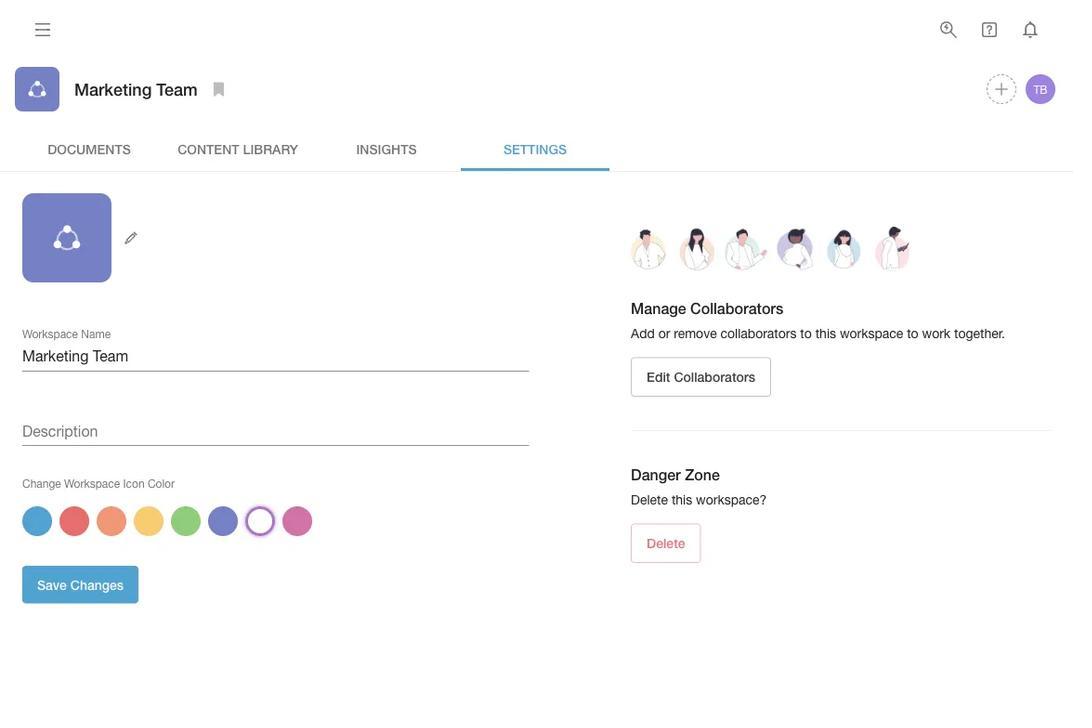 Task type: describe. For each thing, give the bounding box(es) containing it.
work
[[922, 326, 951, 341]]

Workspace Description text field
[[22, 416, 529, 446]]

change workspace icon color
[[22, 477, 175, 490]]

collaborators for edit
[[674, 370, 756, 385]]

together.
[[954, 326, 1006, 341]]

insights
[[356, 141, 417, 156]]

2 to from the left
[[907, 326, 919, 341]]

documents
[[48, 141, 131, 156]]

or
[[659, 326, 670, 341]]

delete inside button
[[647, 536, 685, 551]]

tab list containing documents
[[15, 126, 1059, 171]]

insights link
[[312, 126, 461, 171]]

color
[[148, 477, 175, 490]]

manage collaborators add or remove collaborators to this workspace to work together.
[[631, 300, 1006, 341]]

remove
[[674, 326, 717, 341]]

library
[[243, 141, 298, 156]]

collaborators for manage
[[691, 300, 784, 317]]

content
[[178, 141, 239, 156]]

zone
[[685, 466, 720, 484]]

settings
[[504, 141, 567, 156]]

marketing
[[74, 79, 152, 99]]

icon
[[123, 477, 145, 490]]

changes
[[70, 577, 124, 592]]

edit
[[647, 370, 671, 385]]

delete button
[[631, 524, 701, 563]]



Task type: vqa. For each thing, say whether or not it's contained in the screenshot.
content library
yes



Task type: locate. For each thing, give the bounding box(es) containing it.
danger
[[631, 466, 681, 484]]

Workspace Name text field
[[22, 342, 529, 372]]

workspace?
[[696, 492, 767, 508]]

delete down danger
[[631, 492, 668, 508]]

settings link
[[461, 126, 610, 171]]

documents link
[[15, 126, 164, 171]]

manage
[[631, 300, 687, 317]]

tb
[[1034, 83, 1048, 96]]

content library link
[[164, 126, 312, 171]]

collaborators
[[691, 300, 784, 317], [674, 370, 756, 385]]

collaborators up collaborators
[[691, 300, 784, 317]]

danger zone delete this workspace?
[[631, 466, 767, 508]]

to
[[801, 326, 812, 341], [907, 326, 919, 341]]

this inside the manage collaborators add or remove collaborators to this workspace to work together.
[[816, 326, 836, 341]]

content library
[[178, 141, 298, 156]]

1 vertical spatial this
[[672, 492, 693, 508]]

bookmark image
[[208, 78, 230, 100]]

tab list
[[15, 126, 1059, 171]]

1 vertical spatial delete
[[647, 536, 685, 551]]

this down zone
[[672, 492, 693, 508]]

0 vertical spatial collaborators
[[691, 300, 784, 317]]

edit collaborators
[[647, 370, 756, 385]]

save
[[37, 577, 67, 592]]

to right collaborators
[[801, 326, 812, 341]]

save changes
[[37, 577, 124, 592]]

1 horizontal spatial this
[[816, 326, 836, 341]]

name
[[81, 327, 111, 340]]

change
[[22, 477, 61, 490]]

tb button
[[1023, 72, 1059, 107]]

collaborators inside the manage collaborators add or remove collaborators to this workspace to work together.
[[691, 300, 784, 317]]

collaborators down remove
[[674, 370, 756, 385]]

to left work at the right top of page
[[907, 326, 919, 341]]

workspace
[[22, 327, 78, 340], [64, 477, 120, 490]]

workspace left name
[[22, 327, 78, 340]]

this left workspace
[[816, 326, 836, 341]]

add
[[631, 326, 655, 341]]

delete
[[631, 492, 668, 508], [647, 536, 685, 551]]

1 horizontal spatial to
[[907, 326, 919, 341]]

workspace
[[840, 326, 904, 341]]

0 vertical spatial workspace
[[22, 327, 78, 340]]

0 horizontal spatial to
[[801, 326, 812, 341]]

edit collaborators button
[[631, 357, 771, 397]]

workspace name
[[22, 327, 111, 340]]

0 vertical spatial delete
[[631, 492, 668, 508]]

collaborators
[[721, 326, 797, 341]]

0 vertical spatial this
[[816, 326, 836, 341]]

1 vertical spatial collaborators
[[674, 370, 756, 385]]

collaborators inside button
[[674, 370, 756, 385]]

this inside danger zone delete this workspace?
[[672, 492, 693, 508]]

0 horizontal spatial this
[[672, 492, 693, 508]]

marketing team
[[74, 79, 198, 99]]

workspace left icon on the bottom left
[[64, 477, 120, 490]]

team
[[156, 79, 198, 99]]

this
[[816, 326, 836, 341], [672, 492, 693, 508]]

1 vertical spatial workspace
[[64, 477, 120, 490]]

delete down danger zone delete this workspace?
[[647, 536, 685, 551]]

1 to from the left
[[801, 326, 812, 341]]

save changes button
[[22, 566, 139, 603]]

delete inside danger zone delete this workspace?
[[631, 492, 668, 508]]



